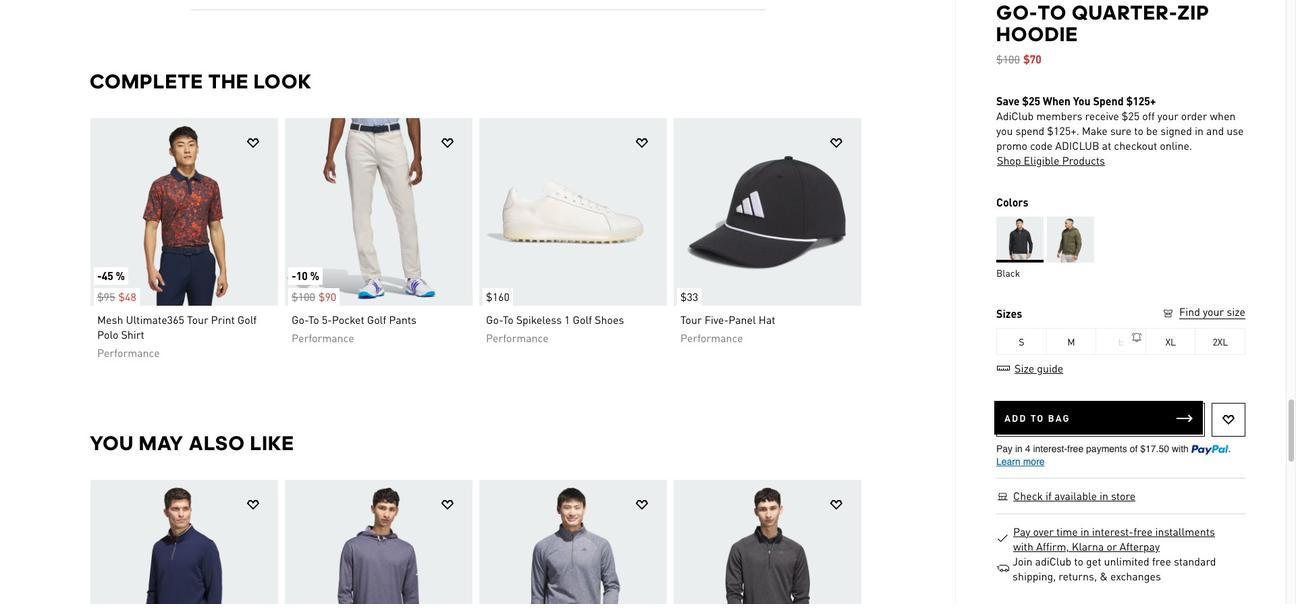 Task type: describe. For each thing, give the bounding box(es) containing it.
may
[[139, 432, 184, 455]]

go-to 5-pocket golf pants performance
[[291, 313, 416, 345]]

$125+
[[1127, 94, 1156, 108]]

in for store
[[1100, 489, 1109, 503]]

mesh ultimate365 tour print golf polo shirt image
[[90, 118, 278, 306]]

$48
[[118, 290, 136, 304]]

members
[[1037, 109, 1083, 123]]

products
[[1063, 153, 1105, 167]]

save $25 when you spend $125+ adiclub members receive $25 off your order when you spend $125+. make sure to be signed in and use promo code adiclub at checkout online. shop eligible products
[[997, 94, 1244, 167]]

complete the look
[[89, 70, 312, 93]]

2xl
[[1213, 336, 1228, 348]]

xl
[[1166, 336, 1176, 348]]

size
[[1015, 361, 1035, 375]]

adiclub
[[1056, 138, 1100, 153]]

or
[[1107, 540, 1117, 554]]

$33
[[680, 290, 698, 304]]

s button
[[997, 328, 1047, 355]]

at
[[1103, 138, 1112, 153]]

polo
[[97, 328, 118, 342]]

colors
[[997, 195, 1029, 209]]

performance inside tour five-panel hat performance
[[680, 331, 743, 345]]

pay over time in interest-free installments with affirm, klarna or afterpay
[[1014, 525, 1216, 554]]

free for unlimited
[[1153, 554, 1172, 569]]

add
[[1005, 412, 1027, 424]]

order
[[1182, 109, 1208, 123]]

store
[[1112, 489, 1136, 503]]

and
[[1207, 124, 1225, 138]]

save
[[997, 94, 1020, 108]]

complete
[[89, 70, 203, 93]]

time
[[1057, 525, 1078, 539]]

in inside save $25 when you spend $125+ adiclub members receive $25 off your order when you spend $125+. make sure to be signed in and use promo code adiclub at checkout online. shop eligible products
[[1195, 124, 1204, 138]]

performance inside the go-to 5-pocket golf pants performance
[[291, 331, 354, 345]]

size guide
[[1015, 361, 1064, 375]]

unlimited
[[1104, 554, 1150, 569]]

10
[[296, 269, 307, 283]]

add to bag button
[[995, 401, 1203, 435]]

go-to quarter-zip hoodie $100 $70
[[997, 1, 1210, 66]]

go- for spikeless
[[486, 313, 503, 327]]

product color: black image
[[997, 217, 1044, 263]]

spend
[[1016, 124, 1045, 138]]

$160 link
[[479, 118, 667, 306]]

panel
[[729, 313, 756, 327]]

go- for quarter-
[[997, 1, 1038, 24]]

with
[[1014, 540, 1034, 554]]

mesh ultimate365 tour print golf polo shirt performance
[[97, 313, 257, 360]]

find your size image
[[1162, 307, 1175, 320]]

spend
[[1094, 94, 1124, 108]]

if
[[1046, 489, 1052, 503]]

over
[[1034, 525, 1054, 539]]

check if available in store button
[[1013, 489, 1137, 504]]

pocket
[[332, 313, 364, 327]]

to inside save $25 when you spend $125+ adiclub members receive $25 off your order when you spend $125+. make sure to be signed in and use promo code adiclub at checkout online. shop eligible products
[[1135, 124, 1144, 138]]

off
[[1143, 109, 1155, 123]]

l
[[1119, 336, 1124, 348]]

golf for print
[[237, 313, 257, 327]]

lightweight hoodie image
[[285, 480, 472, 604]]

performance inside go-to spikeless 1 golf shoes performance
[[486, 331, 549, 345]]

$95
[[97, 290, 115, 304]]

- for 10
[[291, 269, 296, 283]]

to inside join adiclub to get unlimited free standard shipping, returns, & exchanges
[[1075, 554, 1084, 569]]

5-
[[322, 313, 332, 327]]

eligible
[[1024, 153, 1060, 167]]

add to bag
[[1005, 412, 1071, 424]]

shirt
[[121, 328, 144, 342]]

standard
[[1174, 554, 1217, 569]]

join
[[1013, 554, 1033, 569]]

shipping,
[[1013, 569, 1056, 583]]

list for complete the look
[[89, 118, 866, 371]]

1
[[564, 313, 570, 327]]

golf for 1
[[573, 313, 592, 327]]

shoes
[[595, 313, 624, 327]]

be
[[1147, 124, 1158, 138]]

shop eligible products link
[[997, 153, 1106, 168]]

2 dwr quarter-zip pullover image from the left
[[674, 480, 861, 604]]

sure
[[1111, 124, 1132, 138]]

code
[[1031, 138, 1053, 153]]

hoodie
[[997, 22, 1079, 46]]

m button
[[1047, 328, 1097, 355]]

your inside button
[[1203, 305, 1225, 319]]

to for bag
[[1031, 412, 1045, 424]]

product color: olive strata image
[[1047, 217, 1094, 263]]

$90
[[318, 290, 336, 304]]

use
[[1227, 124, 1244, 138]]

installments
[[1156, 525, 1216, 539]]

-45 % $95 $48
[[97, 269, 136, 304]]

exchanges
[[1111, 569, 1161, 583]]

available
[[1055, 489, 1097, 503]]

0 horizontal spatial $25
[[1023, 94, 1041, 108]]

l button
[[1097, 328, 1147, 355]]



Task type: vqa. For each thing, say whether or not it's contained in the screenshot.
1st / from right
no



Task type: locate. For each thing, give the bounding box(es) containing it.
when
[[1043, 94, 1071, 108]]

arrow right long image
[[841, 202, 857, 218], [841, 564, 857, 580]]

1 vertical spatial arrow right long image
[[841, 564, 857, 580]]

free up afterpay
[[1134, 525, 1153, 539]]

45
[[102, 269, 113, 283]]

you inside save $25 when you spend $125+ adiclub members receive $25 off your order when you spend $125+. make sure to be signed in and use promo code adiclub at checkout online. shop eligible products
[[1074, 94, 1091, 108]]

performance down five-
[[680, 331, 743, 345]]

free inside 'pay over time in interest-free installments with affirm, klarna or afterpay'
[[1134, 525, 1153, 539]]

to inside go-to quarter-zip hoodie $100 $70
[[1038, 1, 1067, 24]]

% right 45
[[115, 269, 125, 283]]

to down $160
[[503, 313, 513, 327]]

0 vertical spatial $100
[[997, 52, 1020, 66]]

1 list from the top
[[89, 118, 866, 371]]

1 vertical spatial arrow right long button
[[832, 555, 866, 589]]

3 golf from the left
[[573, 313, 592, 327]]

0 horizontal spatial %
[[115, 269, 125, 283]]

you may also like
[[89, 432, 294, 455]]

free
[[1134, 525, 1153, 539], [1153, 554, 1172, 569]]

go- inside go-to quarter-zip hoodie $100 $70
[[997, 1, 1038, 24]]

arrow right long image for complete the look
[[841, 202, 857, 218]]

golf inside the go-to 5-pocket golf pants performance
[[367, 313, 386, 327]]

1 horizontal spatial golf
[[367, 313, 386, 327]]

2 vertical spatial in
[[1081, 525, 1090, 539]]

to left 'bag'
[[1031, 412, 1045, 424]]

to up 'returns,'
[[1075, 554, 1084, 569]]

$100 left $70
[[997, 52, 1020, 66]]

free for interest-
[[1134, 525, 1153, 539]]

tour five-panel hat performance
[[680, 313, 775, 345]]

1 horizontal spatial tour
[[680, 313, 702, 327]]

performance down shirt
[[97, 346, 160, 360]]

your
[[1158, 109, 1179, 123], [1203, 305, 1225, 319]]

2 arrow right long image from the top
[[841, 564, 857, 580]]

0 vertical spatial to
[[1135, 124, 1144, 138]]

1 vertical spatial list
[[89, 479, 866, 604]]

affirm,
[[1037, 540, 1070, 554]]

go- inside go-to spikeless 1 golf shoes performance
[[486, 313, 503, 327]]

dwr quarter-zip pullover image
[[479, 480, 667, 604], [674, 480, 861, 604]]

% inside -45 % $95 $48
[[115, 269, 125, 283]]

golf right print
[[237, 313, 257, 327]]

receive
[[1086, 109, 1120, 123]]

1 horizontal spatial go-
[[486, 313, 503, 327]]

1 vertical spatial in
[[1100, 489, 1109, 503]]

$100 inside go-to quarter-zip hoodie $100 $70
[[997, 52, 1020, 66]]

go-to 5-pocket golf pants image
[[285, 118, 472, 306]]

golf for pocket
[[367, 313, 386, 327]]

find your size
[[1180, 305, 1246, 319]]

free inside join adiclub to get unlimited free standard shipping, returns, & exchanges
[[1153, 554, 1172, 569]]

adiclub
[[1036, 554, 1072, 569]]

arrow right long image for you may also like
[[841, 564, 857, 580]]

to left 5-
[[308, 313, 319, 327]]

returns,
[[1059, 569, 1098, 583]]

tour
[[187, 313, 208, 327], [680, 313, 702, 327]]

to inside button
[[1031, 412, 1045, 424]]

1 vertical spatial to
[[1075, 554, 1084, 569]]

in down the order
[[1195, 124, 1204, 138]]

1 vertical spatial $25
[[1122, 109, 1140, 123]]

bag
[[1049, 412, 1071, 424]]

get
[[1087, 554, 1102, 569]]

your left size
[[1203, 305, 1225, 319]]

your up signed
[[1158, 109, 1179, 123]]

lightweight cold.rdy quarter-zip sweatshirt image
[[90, 480, 278, 604]]

0 vertical spatial your
[[1158, 109, 1179, 123]]

-10 % $100 $90
[[291, 269, 336, 304]]

ultimate365
[[126, 313, 184, 327]]

check if available in store
[[1014, 489, 1136, 503]]

0 vertical spatial arrow right long image
[[841, 202, 857, 218]]

to up $70
[[1038, 1, 1067, 24]]

1 tour from the left
[[187, 313, 208, 327]]

sizes
[[997, 307, 1023, 321]]

1 horizontal spatial $25
[[1122, 109, 1140, 123]]

go- inside the go-to 5-pocket golf pants performance
[[291, 313, 308, 327]]

1 horizontal spatial dwr quarter-zip pullover image
[[674, 480, 861, 604]]

% inside -10 % $100 $90
[[310, 269, 319, 283]]

in for interest-
[[1081, 525, 1090, 539]]

2 golf from the left
[[367, 313, 386, 327]]

in
[[1195, 124, 1204, 138], [1100, 489, 1109, 503], [1081, 525, 1090, 539]]

you
[[997, 124, 1013, 138]]

1 horizontal spatial your
[[1203, 305, 1225, 319]]

you
[[1074, 94, 1091, 108], [89, 432, 134, 455]]

afterpay
[[1120, 540, 1160, 554]]

golf left pants
[[367, 313, 386, 327]]

guide
[[1037, 361, 1064, 375]]

0 vertical spatial free
[[1134, 525, 1153, 539]]

zip
[[1178, 1, 1210, 24]]

1 horizontal spatial in
[[1100, 489, 1109, 503]]

- inside -10 % $100 $90
[[291, 269, 296, 283]]

to for quarter-
[[1038, 1, 1067, 24]]

2 arrow right long button from the top
[[832, 555, 866, 589]]

to inside the go-to 5-pocket golf pants performance
[[308, 313, 319, 327]]

1 horizontal spatial to
[[1135, 124, 1144, 138]]

tour down the $33
[[680, 313, 702, 327]]

golf right 1
[[573, 313, 592, 327]]

2 tour from the left
[[680, 313, 702, 327]]

1 arrow right long image from the top
[[841, 202, 857, 218]]

signed
[[1161, 124, 1193, 138]]

arrow right long button for complete the look
[[832, 193, 866, 227]]

performance
[[291, 331, 354, 345], [486, 331, 549, 345], [680, 331, 743, 345], [97, 346, 160, 360]]

%
[[115, 269, 125, 283], [310, 269, 319, 283]]

make
[[1082, 124, 1108, 138]]

2 horizontal spatial go-
[[997, 1, 1038, 24]]

go- left 5-
[[291, 313, 308, 327]]

s
[[1019, 336, 1025, 348]]

2 % from the left
[[310, 269, 319, 283]]

golf inside mesh ultimate365 tour print golf polo shirt performance
[[237, 313, 257, 327]]

tour inside tour five-panel hat performance
[[680, 313, 702, 327]]

golf inside go-to spikeless 1 golf shoes performance
[[573, 313, 592, 327]]

1 - from the left
[[97, 269, 102, 283]]

list for you may also like
[[89, 479, 866, 604]]

1 dwr quarter-zip pullover image from the left
[[479, 480, 667, 604]]

to for spikeless
[[503, 313, 513, 327]]

0 vertical spatial you
[[1074, 94, 1091, 108]]

0 horizontal spatial $100
[[291, 290, 315, 304]]

pay over time in interest-free installments with affirm, klarna or afterpay link
[[1013, 525, 1237, 554]]

1 vertical spatial your
[[1203, 305, 1225, 319]]

shop
[[997, 153, 1022, 167]]

also
[[189, 432, 245, 455]]

% for -45 %
[[115, 269, 125, 283]]

print
[[211, 313, 235, 327]]

0 horizontal spatial go-
[[291, 313, 308, 327]]

list
[[89, 118, 866, 371], [89, 479, 866, 604]]

$25 up sure
[[1122, 109, 1140, 123]]

go-
[[997, 1, 1038, 24], [291, 313, 308, 327], [486, 313, 503, 327]]

arrow right long button
[[832, 193, 866, 227], [832, 555, 866, 589]]

go- for 5-
[[291, 313, 308, 327]]

1 vertical spatial $100
[[291, 290, 315, 304]]

in up klarna
[[1081, 525, 1090, 539]]

0 horizontal spatial -
[[97, 269, 102, 283]]

adiclub
[[997, 109, 1034, 123]]

0 vertical spatial $25
[[1023, 94, 1041, 108]]

go- up $70
[[997, 1, 1038, 24]]

you left may
[[89, 432, 134, 455]]

in inside 'pay over time in interest-free installments with affirm, klarna or afterpay'
[[1081, 525, 1090, 539]]

checkout
[[1115, 138, 1158, 153]]

free down afterpay
[[1153, 554, 1172, 569]]

0 horizontal spatial in
[[1081, 525, 1090, 539]]

1 horizontal spatial $100
[[997, 52, 1020, 66]]

tour left print
[[187, 313, 208, 327]]

0 vertical spatial in
[[1195, 124, 1204, 138]]

0 horizontal spatial golf
[[237, 313, 257, 327]]

in left store at the right of page
[[1100, 489, 1109, 503]]

spikeless
[[516, 313, 562, 327]]

-
[[97, 269, 102, 283], [291, 269, 296, 283]]

1 vertical spatial you
[[89, 432, 134, 455]]

arrow right long button for you may also like
[[832, 555, 866, 589]]

2 - from the left
[[291, 269, 296, 283]]

2 horizontal spatial in
[[1195, 124, 1204, 138]]

your inside save $25 when you spend $125+ adiclub members receive $25 off your order when you spend $125+. make sure to be signed in and use promo code adiclub at checkout online. shop eligible products
[[1158, 109, 1179, 123]]

- inside -45 % $95 $48
[[97, 269, 102, 283]]

&
[[1100, 569, 1108, 583]]

1 vertical spatial free
[[1153, 554, 1172, 569]]

check
[[1014, 489, 1043, 503]]

online.
[[1160, 138, 1193, 153]]

in inside button
[[1100, 489, 1109, 503]]

$25
[[1023, 94, 1041, 108], [1122, 109, 1140, 123]]

% right 10
[[310, 269, 319, 283]]

size guide link
[[997, 361, 1064, 375]]

0 horizontal spatial dwr quarter-zip pullover image
[[479, 480, 667, 604]]

pay
[[1014, 525, 1031, 539]]

0 horizontal spatial tour
[[187, 313, 208, 327]]

five-
[[704, 313, 729, 327]]

go-to spikeless 1 golf shoes performance
[[486, 313, 624, 345]]

$100 inside -10 % $100 $90
[[291, 290, 315, 304]]

$33 link
[[674, 118, 861, 306]]

promo
[[997, 138, 1028, 153]]

tour five-panel hat image
[[674, 118, 861, 306]]

find
[[1180, 305, 1201, 319]]

performance inside mesh ultimate365 tour print golf polo shirt performance
[[97, 346, 160, 360]]

like
[[250, 432, 294, 455]]

go- down $160
[[486, 313, 503, 327]]

list containing -45 %
[[89, 118, 866, 371]]

1 horizontal spatial you
[[1074, 94, 1091, 108]]

1 arrow right long button from the top
[[832, 193, 866, 227]]

$100 down 10
[[291, 290, 315, 304]]

pants
[[389, 313, 416, 327]]

you up receive
[[1074, 94, 1091, 108]]

performance down 5-
[[291, 331, 354, 345]]

1 golf from the left
[[237, 313, 257, 327]]

hat
[[759, 313, 775, 327]]

go-to spikeless 1 golf shoes image
[[479, 118, 667, 306]]

to left be
[[1135, 124, 1144, 138]]

1 horizontal spatial %
[[310, 269, 319, 283]]

0 horizontal spatial you
[[89, 432, 134, 455]]

- for 45
[[97, 269, 102, 283]]

find your size button
[[1162, 305, 1246, 321]]

0 vertical spatial arrow right long button
[[832, 193, 866, 227]]

to
[[1135, 124, 1144, 138], [1075, 554, 1084, 569]]

to inside go-to spikeless 1 golf shoes performance
[[503, 313, 513, 327]]

m
[[1068, 336, 1075, 348]]

klarna
[[1072, 540, 1104, 554]]

tour inside mesh ultimate365 tour print golf polo shirt performance
[[187, 313, 208, 327]]

$25 up adiclub
[[1023, 94, 1041, 108]]

to for 5-
[[308, 313, 319, 327]]

look
[[254, 70, 312, 93]]

performance down spikeless
[[486, 331, 549, 345]]

$70
[[1024, 52, 1042, 66]]

2 horizontal spatial golf
[[573, 313, 592, 327]]

$160
[[486, 290, 509, 304]]

xl button
[[1147, 328, 1196, 355]]

0 horizontal spatial to
[[1075, 554, 1084, 569]]

1 horizontal spatial -
[[291, 269, 296, 283]]

1 % from the left
[[115, 269, 125, 283]]

quarter-
[[1072, 1, 1178, 24]]

% for -10 %
[[310, 269, 319, 283]]

0 vertical spatial list
[[89, 118, 866, 371]]

0 horizontal spatial your
[[1158, 109, 1179, 123]]

the
[[208, 70, 249, 93]]

mesh
[[97, 313, 123, 327]]

2 list from the top
[[89, 479, 866, 604]]

$125+.
[[1048, 124, 1080, 138]]



